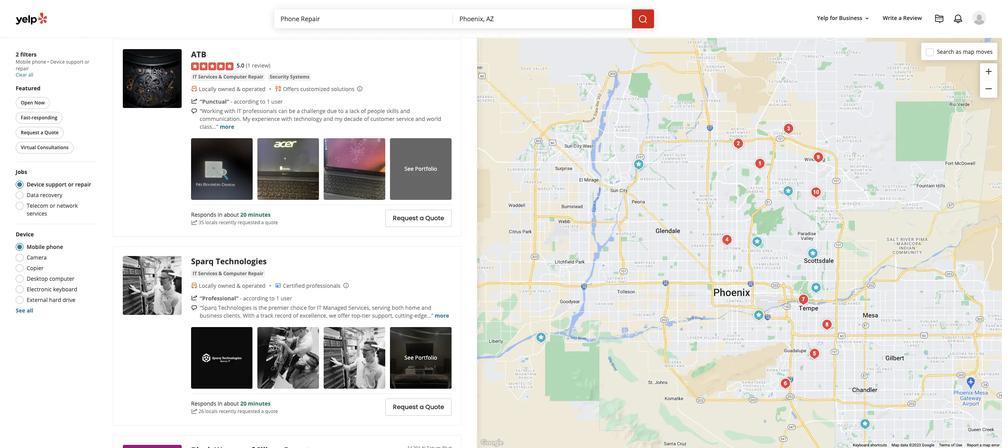 Task type: locate. For each thing, give the bounding box(es) containing it.
or inside device support or repair
[[85, 59, 89, 65]]

and left 'world' on the left of page
[[416, 115, 426, 122]]

0 vertical spatial recently
[[219, 219, 237, 226]]

quote for sparq technologies
[[426, 403, 445, 412]]

or
[[85, 59, 89, 65], [68, 181, 74, 188], [50, 202, 55, 209]]

see all button
[[16, 307, 33, 314]]

locally owned & operated up "professional"
[[199, 282, 266, 289]]

about up 35 locals recently requested a quote
[[224, 211, 239, 218]]

- right "punctual"
[[231, 98, 232, 105]]

for up excellence,
[[308, 304, 316, 311]]

1 vertical spatial see portfolio
[[405, 354, 438, 361]]

map left error at the right bottom
[[984, 443, 991, 447]]

report a map error link
[[968, 443, 1001, 447]]

mobile up 'camera'
[[27, 243, 45, 251]]

responding
[[32, 114, 57, 121]]

recently right 26
[[219, 408, 237, 415]]

of down people
[[364, 115, 369, 122]]

and up edge…"
[[422, 304, 432, 311]]

1 up the experience
[[267, 98, 270, 105]]

for inside "sparq technologies is the premier choice for it managed services, serving both home and business clients. with a track record of excellence, we offer top-tier support, cutting-edge…" more
[[308, 304, 316, 311]]

search as map moves
[[938, 48, 994, 55]]

1 horizontal spatial professionals
[[306, 282, 341, 289]]

1 vertical spatial request
[[393, 214, 418, 223]]

2 owned from the top
[[218, 282, 235, 289]]

in
[[218, 211, 223, 218], [218, 400, 223, 407]]

computer
[[223, 73, 247, 80], [223, 270, 247, 277]]

1 option group from the top
[[13, 168, 97, 218]]

2 horizontal spatial to
[[339, 107, 344, 115]]

services down the sparq
[[198, 270, 218, 277]]

offers
[[283, 85, 299, 93]]

repair
[[16, 65, 29, 72], [75, 181, 91, 188]]

1 vertical spatial requested
[[238, 408, 260, 415]]

request a quote button
[[16, 127, 64, 139], [386, 210, 452, 227], [386, 398, 452, 416]]

16 trending v2 image left 35
[[191, 219, 198, 226]]

0 vertical spatial sparq technologies image
[[750, 234, 766, 250]]

device support or repair down filters
[[16, 59, 89, 72]]

technologies up clients.
[[218, 304, 252, 311]]

systems
[[290, 73, 310, 80]]

0 vertical spatial it services & computer repair link
[[191, 73, 265, 81]]

16 trending v2 image for atb
[[191, 219, 198, 226]]

responds up 26
[[191, 400, 216, 407]]

1 it services & computer repair button from the top
[[191, 73, 265, 81]]

16 speech v2 image
[[191, 305, 198, 311]]

1
[[267, 98, 270, 105], [276, 294, 280, 302]]

solutions
[[331, 85, 355, 93]]

1 requested from the top
[[238, 219, 260, 226]]

1 recently from the top
[[219, 219, 237, 226]]

2 vertical spatial device
[[16, 231, 34, 238]]

computer down sparq technologies link
[[223, 270, 247, 277]]

0 horizontal spatial to
[[260, 98, 266, 105]]

support inside device support or repair
[[66, 59, 83, 65]]

see portfolio link
[[390, 138, 452, 200], [390, 327, 452, 389]]

responds for sparq technologies
[[191, 400, 216, 407]]

1 owned from the top
[[218, 85, 235, 93]]

device support or repair up recovery
[[27, 181, 91, 188]]

we
[[329, 312, 337, 319]]

0 vertical spatial repair
[[16, 65, 29, 72]]

operated up "professional" - according to 1 user
[[242, 282, 266, 289]]

1 quote from the top
[[265, 219, 278, 226]]

phone up 'camera'
[[46, 243, 63, 251]]

1 vertical spatial recently
[[219, 408, 237, 415]]

more link down 'communication.'
[[220, 123, 234, 130]]

electronic
[[27, 285, 52, 293]]

1 horizontal spatial -
[[240, 294, 242, 302]]

0 vertical spatial requested
[[238, 219, 260, 226]]

0 vertical spatial to
[[260, 98, 266, 105]]

to up the experience
[[260, 98, 266, 105]]

2 horizontal spatial or
[[85, 59, 89, 65]]

1 horizontal spatial sparq technologies image
[[750, 234, 766, 250]]

zoom out image
[[985, 84, 994, 94]]

business
[[840, 14, 863, 22]]

&
[[219, 73, 222, 80], [237, 85, 241, 93], [219, 270, 222, 277], [237, 282, 241, 289]]

with up 'communication.'
[[225, 107, 236, 115]]

operated up '"punctual" - according to 1 user'
[[242, 85, 266, 93]]

16 speech v2 image
[[191, 108, 198, 114]]

"professional"
[[200, 294, 239, 302]]

or right •
[[85, 59, 89, 65]]

0 vertical spatial locally
[[199, 85, 217, 93]]

professionals up managed
[[306, 282, 341, 289]]

of down choice
[[293, 312, 298, 319]]

1 minutes from the top
[[248, 211, 271, 218]]

operated for sparq technologies
[[242, 282, 266, 289]]

1 vertical spatial with
[[282, 115, 293, 122]]

locally
[[199, 85, 217, 93], [199, 282, 217, 289]]

2 locally owned & operated from the top
[[199, 282, 266, 289]]

request for atb
[[393, 214, 418, 223]]

computer down the 5.0
[[223, 73, 247, 80]]

0 vertical spatial minutes
[[248, 211, 271, 218]]

according up is
[[243, 294, 268, 302]]

network
[[57, 202, 78, 209]]

customer
[[371, 115, 395, 122]]

to
[[260, 98, 266, 105], [339, 107, 344, 115], [270, 294, 275, 302]]

20 for sparq technologies
[[241, 400, 247, 407]]

1 vertical spatial it services & computer repair button
[[191, 270, 265, 277]]

in up 35 locals recently requested a quote
[[218, 211, 223, 218]]

device up data
[[27, 181, 44, 188]]

1 vertical spatial mobile
[[27, 243, 45, 251]]

map for error
[[984, 443, 991, 447]]

1 vertical spatial support
[[46, 181, 67, 188]]

2 minutes from the top
[[248, 400, 271, 407]]

2 see portfolio link from the top
[[390, 327, 452, 389]]

a
[[899, 14, 903, 22], [297, 107, 300, 115], [345, 107, 348, 115], [41, 129, 43, 136], [420, 214, 424, 223], [261, 219, 264, 226], [256, 312, 259, 319], [420, 403, 424, 412], [261, 408, 264, 415], [980, 443, 983, 447]]

0 vertical spatial professionals
[[243, 107, 277, 115]]

1 vertical spatial see portfolio link
[[390, 327, 452, 389]]

it services & computer repair link down sparq technologies link
[[191, 270, 265, 277]]

1 operated from the top
[[242, 85, 266, 93]]

0 vertical spatial user
[[272, 98, 283, 105]]

professionals up the experience
[[243, 107, 277, 115]]

to for sparq technologies
[[270, 294, 275, 302]]

device support or repair
[[16, 59, 89, 72], [27, 181, 91, 188]]

0 vertical spatial repair
[[248, 73, 264, 80]]

2 operated from the top
[[242, 282, 266, 289]]

0 vertical spatial locals
[[205, 219, 218, 226]]

electronic keyboard
[[27, 285, 77, 293]]

mobile
[[16, 59, 31, 65], [27, 243, 45, 251]]

services
[[27, 210, 47, 217]]

repair down 2 filters
[[16, 65, 29, 72]]

atb image
[[752, 307, 767, 323]]

20 up 26 locals recently requested a quote
[[241, 400, 247, 407]]

desktop computer
[[27, 275, 74, 282]]

with down can
[[282, 115, 293, 122]]

1 horizontal spatial repair
[[75, 181, 91, 188]]

1 vertical spatial repair
[[248, 270, 264, 277]]

26
[[199, 408, 204, 415]]

0 vertical spatial portfolio
[[415, 165, 438, 172]]

support right •
[[66, 59, 83, 65]]

all down external
[[27, 307, 33, 314]]

group
[[981, 63, 998, 98]]

lack
[[350, 107, 360, 115]]

clear all
[[16, 71, 33, 78]]

google image
[[479, 438, 505, 448]]

sparq technologies image inside map region
[[750, 234, 766, 250]]

2 vertical spatial quote
[[426, 403, 445, 412]]

2 recently from the top
[[219, 408, 237, 415]]

2 in from the top
[[218, 400, 223, 407]]

0 vertical spatial responds
[[191, 211, 216, 218]]

repair up "professional" - according to 1 user
[[248, 270, 264, 277]]

2 responds from the top
[[191, 400, 216, 407]]

1 locally owned & operated from the top
[[199, 85, 266, 93]]

more right edge…"
[[435, 312, 450, 319]]

sparq technologies image
[[750, 234, 766, 250], [123, 256, 182, 315]]

managed
[[323, 304, 347, 311]]

None search field
[[275, 9, 656, 28]]

it services & computer repair button down the 5.0
[[191, 73, 265, 81]]

request a quote for sparq technologies
[[393, 403, 445, 412]]

locally right 16 locally owned v2 icon
[[199, 85, 217, 93]]

of left 'use'
[[952, 443, 956, 447]]

2 about from the top
[[224, 400, 239, 407]]

0 horizontal spatial map
[[964, 48, 975, 55]]

2 vertical spatial request a quote button
[[386, 398, 452, 416]]

0 vertical spatial map
[[964, 48, 975, 55]]

20
[[241, 211, 247, 218], [241, 400, 247, 407]]

1 vertical spatial 20
[[241, 400, 247, 407]]

2 repair from the top
[[248, 270, 264, 277]]

1 see portfolio link from the top
[[390, 138, 452, 200]]

the
[[259, 304, 267, 311]]

or inside telecom or network services
[[50, 202, 55, 209]]

premier
[[269, 304, 289, 311]]

or up network
[[68, 181, 74, 188]]

request a quote
[[21, 129, 59, 136], [393, 214, 445, 223], [393, 403, 445, 412]]

1 see portfolio from the top
[[405, 165, 438, 172]]

for right yelp
[[831, 14, 838, 22]]

service
[[397, 115, 414, 122]]

1 horizontal spatial more
[[435, 312, 450, 319]]

1 vertical spatial repair
[[75, 181, 91, 188]]

quote for atb
[[426, 214, 445, 223]]

0 vertical spatial responds in about 20 minutes
[[191, 211, 271, 218]]

quote
[[265, 219, 278, 226], [265, 408, 278, 415]]

cutting-
[[395, 312, 415, 319]]

20 up 35 locals recently requested a quote
[[241, 211, 247, 218]]

it up 16 locally owned v2 image
[[193, 270, 197, 277]]

recently right 35
[[219, 219, 237, 226]]

services down 5 star rating image
[[198, 73, 218, 80]]

more down 'communication.'
[[220, 123, 234, 130]]

virtual consultations
[[21, 144, 69, 151]]

1 vertical spatial portfolio
[[415, 354, 438, 361]]

1 for atb
[[267, 98, 270, 105]]

technologies inside sparq technologies it services & computer repair
[[216, 256, 267, 267]]

2 vertical spatial 16 trending v2 image
[[191, 408, 198, 415]]

data
[[27, 191, 39, 199]]

professionals inside "working with it professionals can be a challenge due to a lack of people skills and communication. my experience with technology and my decade of customer service and world class…"
[[243, 107, 277, 115]]

it up 16 locally owned v2 icon
[[193, 73, 197, 80]]

responds in about 20 minutes for sparq technologies
[[191, 400, 271, 407]]

2 computer from the top
[[223, 270, 247, 277]]

Near text field
[[460, 15, 626, 23]]

1 vertical spatial user
[[281, 294, 292, 302]]

more link for atb
[[220, 123, 234, 130]]

1 horizontal spatial to
[[270, 294, 275, 302]]

it up excellence,
[[317, 304, 322, 311]]

phone left •
[[32, 59, 46, 65]]

services inside sparq technologies it services & computer repair
[[198, 270, 218, 277]]

2 services from the top
[[198, 270, 218, 277]]

open now
[[21, 99, 45, 106]]

None field
[[281, 15, 447, 23], [460, 15, 626, 23]]

0 vertical spatial request
[[21, 129, 39, 136]]

more link right edge…"
[[435, 312, 450, 319]]

1 repair from the top
[[248, 73, 264, 80]]

to up my
[[339, 107, 344, 115]]

and down due
[[324, 115, 333, 122]]

0 vertical spatial owned
[[218, 85, 235, 93]]

review
[[904, 14, 923, 22]]

offers customized solutions
[[283, 85, 355, 93]]

shortcuts
[[871, 443, 888, 447]]

map
[[964, 48, 975, 55], [984, 443, 991, 447]]

locally owned & operated down it services & computer repair
[[199, 85, 266, 93]]

techme solutions image
[[534, 330, 549, 346]]

to up premier
[[270, 294, 275, 302]]

request a quote inside featured group
[[21, 129, 59, 136]]

1 vertical spatial services
[[198, 270, 218, 277]]

16 certified professionals v2 image
[[275, 283, 282, 289]]

zoom in image
[[985, 67, 994, 76]]

- for atb
[[231, 98, 232, 105]]

26 locals recently requested a quote
[[199, 408, 278, 415]]

sun cellular image
[[753, 156, 769, 172]]

1 about from the top
[[224, 211, 239, 218]]

1 vertical spatial computer
[[223, 270, 247, 277]]

about up 26 locals recently requested a quote
[[224, 400, 239, 407]]

0 vertical spatial -
[[231, 98, 232, 105]]

repairy image
[[731, 136, 747, 152]]

1 horizontal spatial more link
[[435, 312, 450, 319]]

0 vertical spatial computer
[[223, 73, 247, 80]]

1 vertical spatial owned
[[218, 282, 235, 289]]

the apple xchange image
[[820, 317, 836, 333]]

1 horizontal spatial none field
[[460, 15, 626, 23]]

about for atb
[[224, 211, 239, 218]]

(1
[[246, 62, 251, 69]]

request inside featured group
[[21, 129, 39, 136]]

for inside yelp for business button
[[831, 14, 838, 22]]

16 chevron down v2 image
[[865, 15, 871, 21]]

0 horizontal spatial or
[[50, 202, 55, 209]]

is
[[253, 304, 257, 311]]

see portfolio
[[405, 165, 438, 172], [405, 354, 438, 361]]

phone for mobile phone
[[46, 243, 63, 251]]

world
[[427, 115, 442, 122]]

locally owned & operated for sparq technologies
[[199, 282, 266, 289]]

asurion phone & tech repair image
[[811, 150, 827, 165]]

1 vertical spatial locally
[[199, 282, 217, 289]]

and up service
[[401, 107, 410, 115]]

locals right 35
[[205, 219, 218, 226]]

repair up network
[[75, 181, 91, 188]]

2 requested from the top
[[238, 408, 260, 415]]

0 vertical spatial operated
[[242, 85, 266, 93]]

1 portfolio from the top
[[415, 165, 438, 172]]

1 in from the top
[[218, 211, 223, 218]]

& down sparq technologies link
[[219, 270, 222, 277]]

locally right 16 locally owned v2 image
[[199, 282, 217, 289]]

1 vertical spatial technologies
[[218, 304, 252, 311]]

technologies up "professional" - according to 1 user
[[216, 256, 267, 267]]

responds in about 20 minutes up 35 locals recently requested a quote
[[191, 211, 271, 218]]

professionals
[[243, 107, 277, 115], [306, 282, 341, 289]]

0 vertical spatial device
[[50, 59, 65, 65]]

user up premier
[[281, 294, 292, 302]]

responds up 35
[[191, 211, 216, 218]]

minutes up 26 locals recently requested a quote
[[248, 400, 271, 407]]

device right •
[[50, 59, 65, 65]]

2 20 from the top
[[241, 400, 247, 407]]

2 16 trending v2 image from the top
[[191, 219, 198, 226]]

owned down it services & computer repair
[[218, 85, 235, 93]]

all
[[28, 71, 33, 78], [27, 307, 33, 314]]

- up clients.
[[240, 294, 242, 302]]

repair down 5.0 (1 review)
[[248, 73, 264, 80]]

1 vertical spatial phone
[[46, 243, 63, 251]]

info icon image
[[357, 86, 363, 92], [357, 86, 363, 92], [343, 282, 349, 289], [343, 282, 349, 289]]

•
[[47, 59, 49, 65]]

1 vertical spatial more link
[[435, 312, 450, 319]]

experimax chandler image
[[858, 416, 874, 432]]

rapid iphone repair image
[[781, 121, 797, 137]]

& inside sparq technologies it services & computer repair
[[219, 270, 222, 277]]

2 option group from the top
[[13, 231, 97, 315]]

0 vertical spatial request a quote
[[21, 129, 59, 136]]

0 horizontal spatial -
[[231, 98, 232, 105]]

option group
[[13, 168, 97, 218], [13, 231, 97, 315]]

16 trending v2 image up 16 speech v2 icon
[[191, 98, 198, 105]]

a inside "sparq technologies is the premier choice for it managed services, serving both home and business clients. with a track record of excellence, we offer top-tier support, cutting-edge…" more
[[256, 312, 259, 319]]

2 vertical spatial request
[[393, 403, 418, 412]]

0 horizontal spatial for
[[308, 304, 316, 311]]

support,
[[372, 312, 394, 319]]

it services & computer repair button down sparq technologies link
[[191, 270, 265, 277]]

1 up premier
[[276, 294, 280, 302]]

map right as
[[964, 48, 975, 55]]

2 locals from the top
[[205, 408, 218, 415]]

1 vertical spatial or
[[68, 181, 74, 188]]

device
[[50, 59, 65, 65], [27, 181, 44, 188], [16, 231, 34, 238]]

2 it services & computer repair button from the top
[[191, 270, 265, 277]]

1 locals from the top
[[205, 219, 218, 226]]

it services & computer repair link down the 5.0
[[191, 73, 265, 81]]

macmedia image
[[806, 246, 822, 262]]

locals right 26
[[205, 408, 218, 415]]

device up mobile phone
[[16, 231, 34, 238]]

0 vertical spatial 16 trending v2 image
[[191, 98, 198, 105]]

user up can
[[272, 98, 283, 105]]

phone for mobile phone •
[[32, 59, 46, 65]]

0 vertical spatial request a quote button
[[16, 127, 64, 139]]

2 locally from the top
[[199, 282, 217, 289]]

1 vertical spatial locally owned & operated
[[199, 282, 266, 289]]

minutes for atb
[[248, 211, 271, 218]]

owned up "professional"
[[218, 282, 235, 289]]

2 it services & computer repair link from the top
[[191, 270, 265, 277]]

16 trending v2 image
[[191, 98, 198, 105], [191, 219, 198, 226], [191, 408, 198, 415]]

with
[[225, 107, 236, 115], [282, 115, 293, 122]]

- for sparq technologies
[[240, 294, 242, 302]]

all for clear all
[[28, 71, 33, 78]]

1 vertical spatial map
[[984, 443, 991, 447]]

1 locally from the top
[[199, 85, 217, 93]]

0 vertical spatial phone
[[32, 59, 46, 65]]

support up recovery
[[46, 181, 67, 188]]

2 none field from the left
[[460, 15, 626, 23]]

ahwatukee cell phone repair image
[[778, 376, 794, 392]]

0 horizontal spatial repair
[[16, 65, 29, 72]]

tech lab image
[[809, 280, 825, 296]]

telecom or network services
[[27, 202, 78, 217]]

35
[[199, 219, 204, 226]]

certified
[[283, 282, 305, 289]]

to inside "working with it professionals can be a challenge due to a lack of people skills and communication. my experience with technology and my decade of customer service and world class…"
[[339, 107, 344, 115]]

fast-responding
[[21, 114, 57, 121]]

0 vertical spatial see
[[405, 165, 414, 172]]

1 vertical spatial according
[[243, 294, 268, 302]]

16 offers custom solutions v2 image
[[275, 86, 282, 92]]

terms of use
[[940, 443, 963, 447]]

it inside sparq technologies it services & computer repair
[[193, 270, 197, 277]]

minutes up 35 locals recently requested a quote
[[248, 211, 271, 218]]

technologies inside "sparq technologies is the premier choice for it managed services, serving both home and business clients. with a track record of excellence, we offer top-tier support, cutting-edge…" more
[[218, 304, 252, 311]]

& up '"punctual" - according to 1 user'
[[237, 85, 241, 93]]

according up my
[[234, 98, 259, 105]]

mobile down 2 filters
[[16, 59, 31, 65]]

search image
[[639, 14, 648, 24]]

atb
[[191, 49, 206, 60]]

see
[[405, 165, 414, 172], [16, 307, 25, 314], [405, 354, 414, 361]]

0 vertical spatial option group
[[13, 168, 97, 218]]

0 vertical spatial about
[[224, 211, 239, 218]]

hard
[[49, 296, 61, 304]]

atb link
[[191, 49, 206, 60]]

1 horizontal spatial map
[[984, 443, 991, 447]]

1 vertical spatial quote
[[265, 408, 278, 415]]

report
[[968, 443, 980, 447]]

2 quote from the top
[[265, 408, 278, 415]]

1 responds from the top
[[191, 211, 216, 218]]

0 horizontal spatial professionals
[[243, 107, 277, 115]]

it down '"punctual" - according to 1 user'
[[237, 107, 242, 115]]

in up 26 locals recently requested a quote
[[218, 400, 223, 407]]

locally for atb
[[199, 85, 217, 93]]

0 vertical spatial with
[[225, 107, 236, 115]]

or down recovery
[[50, 202, 55, 209]]

1 vertical spatial request a quote button
[[386, 210, 452, 227]]

record
[[275, 312, 292, 319]]

0 horizontal spatial 1
[[267, 98, 270, 105]]

1 20 from the top
[[241, 211, 247, 218]]

0 vertical spatial 1
[[267, 98, 270, 105]]

1 vertical spatial 16 trending v2 image
[[191, 219, 198, 226]]

0 horizontal spatial none field
[[281, 15, 447, 23]]

all right clear
[[28, 71, 33, 78]]

more link
[[220, 123, 234, 130], [435, 312, 450, 319]]

1 none field from the left
[[281, 15, 447, 23]]

1 16 trending v2 image from the top
[[191, 98, 198, 105]]

responds in about 20 minutes up 26 locals recently requested a quote
[[191, 400, 271, 407]]

0 vertical spatial more link
[[220, 123, 234, 130]]

2 see portfolio from the top
[[405, 354, 438, 361]]

communication.
[[200, 115, 241, 122]]

terms of use link
[[940, 443, 963, 447]]

0 vertical spatial technologies
[[216, 256, 267, 267]]

0 vertical spatial services
[[198, 73, 218, 80]]

technologies
[[216, 256, 267, 267], [218, 304, 252, 311]]

2 responds in about 20 minutes from the top
[[191, 400, 271, 407]]

0 vertical spatial quote
[[45, 129, 59, 136]]

1 horizontal spatial for
[[831, 14, 838, 22]]

write a review
[[884, 14, 923, 22]]

0 vertical spatial it services & computer repair button
[[191, 73, 265, 81]]

1 vertical spatial 1
[[276, 294, 280, 302]]

0 vertical spatial all
[[28, 71, 33, 78]]

0 vertical spatial or
[[85, 59, 89, 65]]

1 responds in about 20 minutes from the top
[[191, 211, 271, 218]]

16 trending v2 image left 26
[[191, 408, 198, 415]]

3 16 trending v2 image from the top
[[191, 408, 198, 415]]



Task type: describe. For each thing, give the bounding box(es) containing it.
according for sparq technologies
[[243, 294, 268, 302]]

security systems button
[[268, 73, 311, 81]]

user for atb
[[272, 98, 283, 105]]

responds for atb
[[191, 211, 216, 218]]

"punctual" - according to 1 user
[[200, 98, 283, 105]]

see portfolio link for atb
[[390, 138, 452, 200]]

1 vertical spatial device support or repair
[[27, 181, 91, 188]]

yelp for business
[[818, 14, 863, 22]]

atb image
[[123, 49, 182, 108]]

keyboard shortcuts button
[[854, 443, 888, 448]]

Find text field
[[281, 15, 447, 23]]

1 vertical spatial device
[[27, 181, 44, 188]]

certified professionals
[[283, 282, 341, 289]]

2 portfolio from the top
[[415, 354, 438, 361]]

decade
[[344, 115, 363, 122]]

according for atb
[[234, 98, 259, 105]]

©2023
[[910, 443, 922, 447]]

device inside device support or repair
[[50, 59, 65, 65]]

it inside it services & computer repair link
[[193, 73, 197, 80]]

quote for atb
[[265, 219, 278, 226]]

quote for sparq technologies
[[265, 408, 278, 415]]

technologies for sparq
[[216, 256, 267, 267]]

more inside "sparq technologies is the premier choice for it managed services, serving both home and business clients. with a track record of excellence, we offer top-tier support, cutting-edge…" more
[[435, 312, 450, 319]]

recently for atb
[[219, 219, 237, 226]]

desktop
[[27, 275, 48, 282]]

see portfolio link for sparq technologies
[[390, 327, 452, 389]]

both
[[392, 304, 404, 311]]

1 for sparq technologies
[[276, 294, 280, 302]]

1 services from the top
[[198, 73, 218, 80]]

all for see all
[[27, 307, 33, 314]]

16 trending v2 image for sparq technologies
[[191, 408, 198, 415]]

operated for atb
[[242, 85, 266, 93]]

write
[[884, 14, 898, 22]]

1 horizontal spatial or
[[68, 181, 74, 188]]

requested for sparq technologies
[[238, 408, 260, 415]]

sparq technologies link
[[191, 256, 267, 267]]

as
[[957, 48, 962, 55]]

open now button
[[16, 97, 50, 109]]

mobile phone
[[27, 243, 63, 251]]

quote inside featured group
[[45, 129, 59, 136]]

locals for sparq technologies
[[205, 408, 218, 415]]

top-
[[352, 312, 362, 319]]

about for sparq technologies
[[224, 400, 239, 407]]

in for atb
[[218, 211, 223, 218]]

20 for atb
[[241, 211, 247, 218]]

excellence,
[[300, 312, 328, 319]]

request a quote button for atb
[[386, 210, 452, 227]]

locally for sparq technologies
[[199, 282, 217, 289]]

data
[[901, 443, 909, 447]]

filters
[[20, 51, 37, 58]]

projects image
[[935, 14, 945, 24]]

my
[[335, 115, 343, 122]]

error
[[992, 443, 1001, 447]]

fast-responding button
[[16, 112, 63, 124]]

none field near
[[460, 15, 626, 23]]

option group containing device
[[13, 231, 97, 315]]

security systems
[[270, 73, 310, 80]]

responds in about 20 minutes for atb
[[191, 211, 271, 218]]

yelp for business button
[[815, 11, 874, 25]]

request a quote button for sparq technologies
[[386, 398, 452, 416]]

locally owned & operated for atb
[[199, 85, 266, 93]]

telecom
[[27, 202, 48, 209]]

owned for sparq technologies
[[218, 282, 235, 289]]

search
[[938, 48, 955, 55]]

virtual
[[21, 144, 36, 151]]

consultations
[[37, 144, 69, 151]]

recently for sparq technologies
[[219, 408, 237, 415]]

0 horizontal spatial with
[[225, 107, 236, 115]]

services,
[[349, 304, 371, 311]]

mobile for mobile phone •
[[16, 59, 31, 65]]

copier
[[27, 264, 44, 272]]

track
[[261, 312, 274, 319]]

macmedia image
[[631, 157, 647, 172]]

user for sparq technologies
[[281, 294, 292, 302]]

0 vertical spatial device support or repair
[[16, 59, 89, 72]]

"sparq
[[200, 304, 217, 311]]

virtual consultations button
[[16, 142, 74, 154]]

35 locals recently requested a quote
[[199, 219, 278, 226]]

iphonecpr mobile iphone repair image
[[796, 292, 812, 307]]

featured group
[[14, 84, 97, 155]]

more link for sparq technologies
[[435, 312, 450, 319]]

black women of silicon desert image
[[781, 183, 797, 199]]

featured
[[16, 84, 41, 92]]

request a quote for atb
[[393, 214, 445, 223]]

of right lack
[[361, 107, 366, 115]]

1 horizontal spatial with
[[282, 115, 293, 122]]

and inside "sparq technologies is the premier choice for it managed services, serving both home and business clients. with a track record of excellence, we offer top-tier support, cutting-edge…" more
[[422, 304, 432, 311]]

my
[[243, 115, 251, 122]]

keyboard shortcuts
[[854, 443, 888, 447]]

now
[[34, 99, 45, 106]]

computer inside sparq technologies it services & computer repair
[[223, 270, 247, 277]]

external hard drive
[[27, 296, 75, 304]]

clients.
[[224, 312, 242, 319]]

& up "professional" - according to 1 user
[[237, 282, 241, 289]]

2 vertical spatial see
[[405, 354, 414, 361]]

map region
[[388, 3, 1003, 448]]

it services & computer repair button for 1st it services & computer repair link from the top of the page
[[191, 73, 265, 81]]

challenge
[[302, 107, 326, 115]]

see all
[[16, 307, 33, 314]]

home
[[406, 304, 420, 311]]

16 locally owned v2 image
[[191, 86, 198, 92]]

mobile for mobile phone
[[27, 243, 45, 251]]

2
[[16, 51, 19, 58]]

a inside group
[[41, 129, 43, 136]]

moves
[[977, 48, 994, 55]]

notifications image
[[954, 14, 964, 24]]

it inside "sparq technologies is the premier choice for it managed services, serving both home and business clients. with a track record of excellence, we offer top-tier support, cutting-edge…" more
[[317, 304, 322, 311]]

1 it services & computer repair link from the top
[[191, 73, 265, 81]]

arizona ipad repair image
[[809, 185, 825, 200]]

review)
[[252, 62, 271, 69]]

report a map error
[[968, 443, 1001, 447]]

jobs
[[16, 168, 27, 176]]

option group containing jobs
[[13, 168, 97, 218]]

with
[[243, 312, 255, 319]]

sparq
[[191, 256, 214, 267]]

map for moves
[[964, 48, 975, 55]]

external
[[27, 296, 48, 304]]

5.0 (1 review)
[[237, 62, 271, 69]]

data recovery
[[27, 191, 62, 199]]

fast-
[[21, 114, 32, 121]]

"professional" - according to 1 user
[[200, 294, 292, 302]]

0 horizontal spatial more
[[220, 123, 234, 130]]

requested for atb
[[238, 219, 260, 226]]

sparq technologies it services & computer repair
[[191, 256, 267, 277]]

terms
[[940, 443, 951, 447]]

idoctor az image
[[807, 346, 823, 362]]

clear
[[16, 71, 27, 78]]

tier
[[362, 312, 371, 319]]

repair inside sparq technologies it services & computer repair
[[248, 270, 264, 277]]

it services & computer repair button for 2nd it services & computer repair link from the top
[[191, 270, 265, 277]]

1 vertical spatial professionals
[[306, 282, 341, 289]]

people
[[368, 107, 385, 115]]

5 star rating image
[[191, 62, 234, 70]]

write a review link
[[880, 11, 926, 25]]

elite tech repair image
[[720, 232, 736, 248]]

keyboard
[[53, 285, 77, 293]]

it services & computer repair
[[193, 73, 264, 80]]

& down 5 star rating image
[[219, 73, 222, 80]]

computer
[[49, 275, 74, 282]]

in for sparq technologies
[[218, 400, 223, 407]]

be
[[289, 107, 296, 115]]

user actions element
[[812, 10, 998, 58]]

of inside "sparq technologies is the premier choice for it managed services, serving both home and business clients. with a track record of excellence, we offer top-tier support, cutting-edge…" more
[[293, 312, 298, 319]]

technologies for "sparq
[[218, 304, 252, 311]]

16 locally owned v2 image
[[191, 283, 198, 289]]

security
[[270, 73, 289, 80]]

1 vertical spatial see
[[16, 307, 25, 314]]

minutes for sparq technologies
[[248, 400, 271, 407]]

class…"
[[200, 123, 218, 130]]

none field find
[[281, 15, 447, 23]]

to for atb
[[260, 98, 266, 105]]

map
[[892, 443, 900, 447]]

locals for atb
[[205, 219, 218, 226]]

clear all link
[[16, 71, 33, 78]]

offer
[[338, 312, 350, 319]]

mobile phone •
[[16, 59, 50, 65]]

yelp
[[818, 14, 829, 22]]

it inside "working with it professionals can be a challenge due to a lack of people skills and communication. my experience with technology and my decade of customer service and world class…"
[[237, 107, 242, 115]]

christina o. image
[[973, 11, 987, 25]]

technology
[[294, 115, 322, 122]]

1 computer from the top
[[223, 73, 247, 80]]

16 trending v2 image
[[191, 295, 198, 301]]

"working with it professionals can be a challenge due to a lack of people skills and communication. my experience with technology and my decade of customer service and world class…"
[[200, 107, 442, 130]]

due
[[327, 107, 337, 115]]

choice
[[291, 304, 307, 311]]

request for sparq technologies
[[393, 403, 418, 412]]

security systems link
[[268, 73, 311, 81]]

0 horizontal spatial sparq technologies image
[[123, 256, 182, 315]]

skills
[[387, 107, 399, 115]]

owned for atb
[[218, 85, 235, 93]]

"sparq technologies is the premier choice for it managed services, serving both home and business clients. with a track record of excellence, we offer top-tier support, cutting-edge…" more
[[200, 304, 450, 319]]



Task type: vqa. For each thing, say whether or not it's contained in the screenshot.
the it services & computer repair button associated with first IT Services & Computer Repair 'link' from the top
yes



